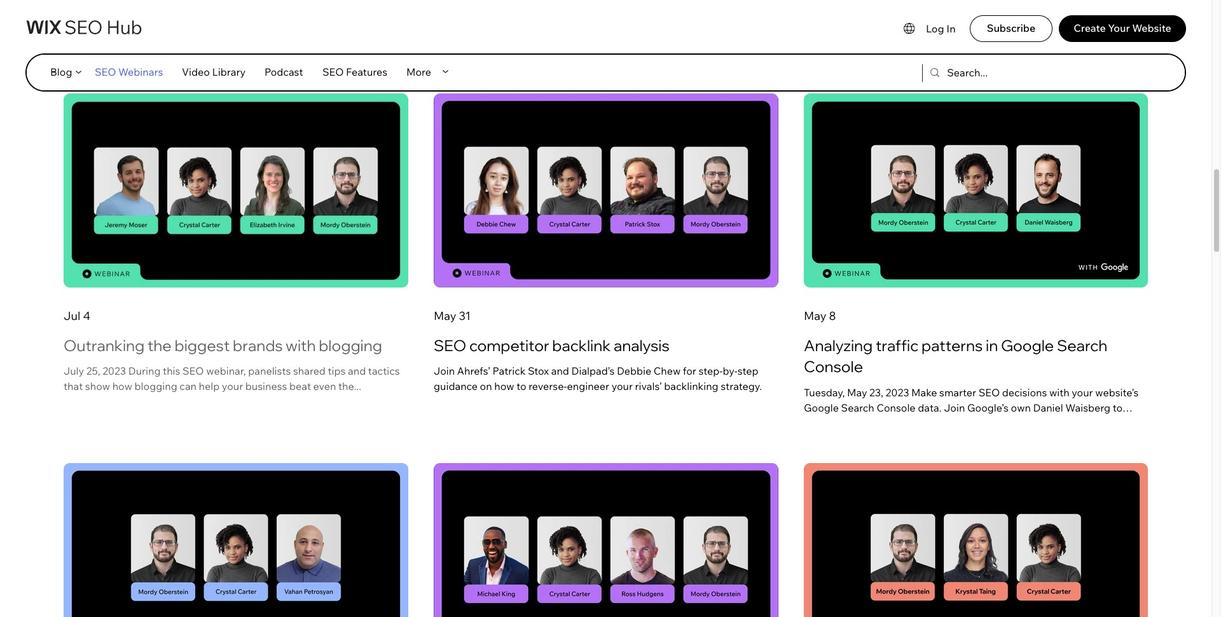 Task type: describe. For each thing, give the bounding box(es) containing it.
ahrefs'
[[457, 365, 490, 377]]

25,
[[86, 365, 100, 377]]

can
[[180, 380, 197, 393]]

outranking the biggest brands with blogging image
[[64, 94, 408, 287]]

your inside join ahrefs' patrick stox and dialpad's debbie chew for step-by-step guidance on how to reverse-engineer your rivals' backlinking strategy.
[[612, 380, 633, 393]]

library
[[212, 66, 246, 78]]

| for join
[[944, 17, 947, 30]]

analyzing traffic patterns in google search console element
[[804, 94, 1148, 437]]

31
[[459, 309, 471, 323]]

outranking
[[64, 336, 145, 355]]

in
[[947, 22, 956, 35]]

backlinking
[[664, 380, 719, 393]]

join inside tuesday, september 12, 2023 | 1pm et unlock your online store's full growth potential all year round. join cammi pham of thinkrenegade...
[[953, 32, 974, 45]]

that
[[64, 380, 83, 393]]

smarter
[[940, 386, 976, 399]]

tuesday, for tuesday, september 12, 2023 | 1pm et unlock your online store's full growth potential all year round. join cammi pham of thinkrenegade...
[[804, 17, 845, 30]]

your
[[1108, 22, 1130, 34]]

et for from
[[229, 0, 241, 8]]

debbie
[[617, 365, 651, 377]]

23,
[[870, 386, 884, 399]]

waisberg
[[1066, 401, 1111, 414]]

competitor
[[469, 336, 549, 355]]

for
[[683, 365, 696, 377]]

log
[[926, 22, 944, 35]]

year inside tuesday, november 28, 2023 | 1pm et from ai to new tools and more seo integrations, review a year of industry-leading seo releases on...
[[190, 11, 211, 23]]

to inside tuesday, november 28, 2023 | 1pm et from ai to new tools and more seo integrations, review a year of industry-leading seo releases on...
[[283, 0, 293, 8]]

seo down may 31
[[434, 336, 466, 355]]

decisions
[[1002, 386, 1047, 399]]

patrick
[[493, 365, 526, 377]]

jul 4
[[64, 309, 90, 323]]

with inside tuesday, may 23, 2023 make smarter seo decisions with your website's google search console data. join google's own daniel waisberg to get...
[[1049, 386, 1070, 399]]

content review by wix and sej image
[[64, 463, 408, 617]]

log in link
[[926, 16, 964, 41]]

show
[[85, 380, 110, 393]]

seo competitor backlink analysis image
[[434, 94, 779, 287]]

traffic
[[876, 336, 919, 355]]

growth
[[804, 32, 838, 45]]

stox
[[528, 365, 549, 377]]

to inside tuesday, may 23, 2023 make smarter seo decisions with your website's google search console data. join google's own daniel waisberg to get...
[[1113, 401, 1123, 414]]

biggest
[[175, 336, 230, 355]]

store's
[[1076, 17, 1107, 30]]

tuesday, november 28, 2023 | 1pm et from ai to new tools and more seo integrations, review a year of industry-leading seo releases on...
[[64, 0, 389, 23]]

seo inside july 25, 2023 during this seo webinar, panelists shared tips and tactics that show how blogging can help your business beat even the...
[[183, 365, 204, 377]]

introduction to local seo image
[[804, 463, 1148, 617]]

rivals'
[[635, 380, 662, 393]]

outranking the biggest brands with blogging element
[[64, 94, 408, 437]]

pham
[[1013, 32, 1040, 45]]

daniel
[[1033, 401, 1063, 414]]

your inside tuesday, september 12, 2023 | 1pm et unlock your online store's full growth potential all year round. join cammi pham of thinkrenegade...
[[1022, 17, 1043, 30]]

thinkrenegade...
[[1054, 32, 1136, 45]]

google inside analyzing traffic patterns in google search console
[[1001, 336, 1054, 355]]

1pm for year
[[206, 0, 227, 8]]

create your website link
[[1059, 15, 1186, 42]]

tuesday, september 12, 2023 | 1pm et unlock your online store's full growth potential all year round. join cammi pham of thinkrenegade...
[[804, 17, 1136, 45]]

and inside join ahrefs' patrick stox and dialpad's debbie chew for step-by-step guidance on how to reverse-engineer your rivals' backlinking strategy.
[[551, 365, 569, 377]]

blogging inside july 25, 2023 during this seo webinar, panelists shared tips and tactics that show how blogging can help your business beat even the...
[[135, 380, 177, 393]]

during
[[128, 365, 161, 377]]

a
[[182, 11, 188, 23]]

4
[[83, 309, 90, 323]]

strategy.
[[721, 380, 762, 393]]

business
[[245, 380, 287, 393]]

seo left webinars
[[95, 66, 116, 78]]

tuesday, may 23, 2023 make smarter seo decisions with your website's google search console data. join google's own daniel waisberg to get...
[[804, 386, 1139, 429]]

to inside join ahrefs' patrick stox and dialpad's debbie chew for step-by-step guidance on how to reverse-engineer your rivals' backlinking strategy.
[[517, 380, 526, 393]]

backlink
[[552, 336, 611, 355]]

podcast
[[265, 66, 303, 78]]

review
[[149, 11, 180, 23]]

round.
[[920, 32, 951, 45]]

0 vertical spatial blogging
[[319, 336, 382, 355]]

in
[[986, 336, 998, 355]]

may for analyzing
[[804, 309, 827, 323]]

november
[[107, 0, 157, 8]]

on...
[[370, 11, 389, 23]]

tuesday, for tuesday, november 28, 2023 | 1pm et from ai to new tools and more seo integrations, review a year of industry-leading seo releases on...
[[64, 0, 105, 8]]

july
[[64, 365, 84, 377]]

how for the
[[112, 380, 132, 393]]

and inside july 25, 2023 during this seo webinar, panelists shared tips and tactics that show how blogging can help your business beat even the...
[[348, 365, 366, 377]]

seo competitor backlink analysis
[[434, 336, 670, 355]]

how for competitor
[[494, 380, 514, 393]]

engineer
[[567, 380, 609, 393]]

create your website
[[1074, 22, 1172, 34]]

tips
[[328, 365, 346, 377]]

video
[[182, 66, 210, 78]]

2023 for leading
[[176, 0, 199, 8]]

by-
[[723, 365, 738, 377]]

8
[[829, 309, 836, 323]]

may 31
[[434, 309, 471, 323]]

website
[[1132, 22, 1172, 34]]

analyzing
[[804, 336, 873, 355]]

help
[[199, 380, 220, 393]]

podcast link
[[255, 59, 313, 85]]

28,
[[159, 0, 173, 8]]

webinar,
[[206, 365, 246, 377]]

leading
[[267, 11, 302, 23]]

seo inside tuesday, may 23, 2023 make smarter seo decisions with your website's google search console data. join google's own daniel waisberg to get...
[[979, 386, 1000, 399]]

step
[[738, 365, 759, 377]]

may inside tuesday, may 23, 2023 make smarter seo decisions with your website's google search console data. join google's own daniel waisberg to get...
[[847, 386, 867, 399]]

may for seo
[[434, 309, 456, 323]]

analyzing traffic patterns in google search console
[[804, 336, 1108, 376]]

seo webinars link
[[85, 59, 172, 85]]

google inside tuesday, may 23, 2023 make smarter seo decisions with your website's google search console data. join google's own daniel waisberg to get...
[[804, 401, 839, 414]]

create
[[1074, 22, 1106, 34]]

ai
[[271, 0, 281, 8]]



Task type: vqa. For each thing, say whether or not it's contained in the screenshot.


Task type: locate. For each thing, give the bounding box(es) containing it.
unlock
[[986, 17, 1019, 30]]

| right 28,
[[201, 0, 204, 8]]

| left in
[[944, 17, 947, 30]]

1pm up industry-
[[206, 0, 227, 8]]

0 horizontal spatial google
[[804, 401, 839, 414]]

console down analyzing
[[804, 357, 863, 376]]

search
[[1057, 336, 1108, 355], [841, 401, 874, 414]]

webinars
[[118, 66, 163, 78]]

more
[[406, 66, 431, 78]]

0 horizontal spatial with
[[286, 336, 316, 355]]

12,
[[903, 17, 916, 30]]

1 vertical spatial |
[[944, 17, 947, 30]]

year down 12,
[[897, 32, 918, 45]]

this
[[163, 365, 180, 377]]

jul
[[64, 309, 80, 323]]

2023 inside tuesday, november 28, 2023 | 1pm et from ai to new tools and more seo integrations, review a year of industry-leading seo releases on...
[[176, 0, 199, 8]]

to
[[283, 0, 293, 8], [517, 380, 526, 393], [1113, 401, 1123, 414]]

brands
[[233, 336, 283, 355]]

data.
[[918, 401, 942, 414]]

0 vertical spatial tuesday,
[[64, 0, 105, 8]]

2023 up a at left
[[176, 0, 199, 8]]

subscribe link
[[970, 15, 1053, 42]]

website's
[[1095, 386, 1139, 399]]

0 horizontal spatial may
[[434, 309, 456, 323]]

2023 inside july 25, 2023 during this seo webinar, panelists shared tips and tactics that show how blogging can help your business beat even the...
[[102, 365, 126, 377]]

shared
[[293, 365, 326, 377]]

and up the...
[[348, 365, 366, 377]]

1 vertical spatial tuesday,
[[804, 17, 845, 30]]

seo
[[64, 11, 85, 23], [304, 11, 326, 23], [95, 66, 116, 78], [322, 66, 344, 78], [434, 336, 466, 355], [183, 365, 204, 377], [979, 386, 1000, 399]]

with up daniel
[[1049, 386, 1070, 399]]

search up website's
[[1057, 336, 1108, 355]]

1 vertical spatial search
[[841, 401, 874, 414]]

1 horizontal spatial to
[[517, 380, 526, 393]]

your
[[1022, 17, 1043, 30], [222, 380, 243, 393], [612, 380, 633, 393], [1072, 386, 1093, 399]]

0 vertical spatial |
[[201, 0, 204, 8]]

how right show
[[112, 380, 132, 393]]

et for unlock
[[972, 17, 984, 30]]

full
[[1109, 17, 1124, 30]]

and
[[343, 0, 361, 8], [348, 365, 366, 377], [551, 365, 569, 377]]

may inside seo competitor backlink analysis element
[[434, 309, 456, 323]]

2 how from the left
[[494, 380, 514, 393]]

tuesday, inside tuesday, november 28, 2023 | 1pm et from ai to new tools and more seo integrations, review a year of industry-leading seo releases on...
[[64, 0, 105, 8]]

2023 for get...
[[886, 386, 909, 399]]

new
[[295, 0, 315, 8]]

1 horizontal spatial et
[[972, 17, 984, 30]]

1 horizontal spatial may
[[804, 309, 827, 323]]

console inside analyzing traffic patterns in google search console
[[804, 357, 863, 376]]

year
[[190, 11, 211, 23], [897, 32, 918, 45]]

1pm inside tuesday, september 12, 2023 | 1pm et unlock your online store's full growth potential all year round. join cammi pham of thinkrenegade...
[[949, 17, 970, 30]]

make
[[912, 386, 937, 399]]

google right in
[[1001, 336, 1054, 355]]

2 vertical spatial join
[[944, 401, 965, 414]]

2023 for thinkrenegade...
[[918, 17, 942, 30]]

1 vertical spatial 1pm
[[949, 17, 970, 30]]

may left 23,
[[847, 386, 867, 399]]

1 vertical spatial console
[[877, 401, 916, 414]]

1pm inside tuesday, november 28, 2023 | 1pm et from ai to new tools and more seo integrations, review a year of industry-leading seo releases on...
[[206, 0, 227, 8]]

outranking the biggest brands with blogging
[[64, 336, 382, 355]]

your down debbie
[[612, 380, 633, 393]]

0 vertical spatial to
[[283, 0, 293, 8]]

of left industry-
[[213, 11, 223, 23]]

and up reverse- at the left bottom of page
[[551, 365, 569, 377]]

of inside tuesday, november 28, 2023 | 1pm et from ai to new tools and more seo integrations, review a year of industry-leading seo releases on...
[[213, 11, 223, 23]]

0 horizontal spatial blogging
[[135, 380, 177, 393]]

1 horizontal spatial blogging
[[319, 336, 382, 355]]

your down webinar, at left bottom
[[222, 380, 243, 393]]

analysis
[[614, 336, 670, 355]]

seo features
[[322, 66, 387, 78]]

tuesday, up get... on the bottom right of page
[[804, 386, 845, 399]]

google
[[1001, 336, 1054, 355], [804, 401, 839, 414]]

search inside tuesday, may 23, 2023 make smarter seo decisions with your website's google search console data. join google's own daniel waisberg to get...
[[841, 401, 874, 414]]

even
[[313, 380, 336, 393]]

tuesday, inside tuesday, september 12, 2023 | 1pm et unlock your online store's full growth potential all year round. join cammi pham of thinkrenegade...
[[804, 17, 845, 30]]

0 vertical spatial of
[[213, 11, 223, 23]]

analyzing traffic patterns in google search console image
[[804, 94, 1148, 287]]

seo competitor backlink analysis link
[[434, 335, 779, 356]]

0 vertical spatial console
[[804, 357, 863, 376]]

reverse-
[[529, 380, 567, 393]]

0 vertical spatial with
[[286, 336, 316, 355]]

year right a at left
[[190, 11, 211, 23]]

online
[[1045, 17, 1074, 30]]

2 horizontal spatial may
[[847, 386, 867, 399]]

analyzing traffic patterns in google search console link
[[804, 335, 1148, 378]]

| inside tuesday, november 28, 2023 | 1pm et from ai to new tools and more seo integrations, review a year of industry-leading seo releases on...
[[201, 0, 204, 8]]

2023 up the round.
[[918, 17, 942, 30]]

0 vertical spatial google
[[1001, 336, 1054, 355]]

video library link
[[172, 59, 255, 85]]

1 vertical spatial blogging
[[135, 380, 177, 393]]

0 horizontal spatial |
[[201, 0, 204, 8]]

1 horizontal spatial search
[[1057, 336, 1108, 355]]

patterns
[[922, 336, 983, 355]]

get...
[[804, 417, 827, 429]]

tuesday, up growth
[[804, 17, 845, 30]]

more
[[363, 0, 388, 8]]

to down website's
[[1113, 401, 1123, 414]]

with
[[286, 336, 316, 355], [1049, 386, 1070, 399]]

1pm right log
[[949, 17, 970, 30]]

1 vertical spatial join
[[434, 365, 455, 377]]

own
[[1011, 401, 1031, 414]]

google up get... on the bottom right of page
[[804, 401, 839, 414]]

of down online
[[1042, 32, 1052, 45]]

1 vertical spatial et
[[972, 17, 984, 30]]

tactics
[[368, 365, 400, 377]]

et up the cammi
[[972, 17, 984, 30]]

how inside join ahrefs' patrick stox and dialpad's debbie chew for step-by-step guidance on how to reverse-engineer your rivals' backlinking strategy.
[[494, 380, 514, 393]]

1 horizontal spatial 1pm
[[949, 17, 970, 30]]

2 vertical spatial to
[[1113, 401, 1123, 414]]

0 horizontal spatial how
[[112, 380, 132, 393]]

seo left features
[[322, 66, 344, 78]]

seo competitor backlink analysis element
[[434, 94, 779, 437]]

2023 inside tuesday, september 12, 2023 | 1pm et unlock your online store's full growth potential all year round. join cammi pham of thinkrenegade...
[[918, 17, 942, 30]]

your inside tuesday, may 23, 2023 make smarter seo decisions with your website's google search console data. join google's own daniel waisberg to get...
[[1072, 386, 1093, 399]]

may left "31"
[[434, 309, 456, 323]]

tuesday, up integrations, on the left of the page
[[64, 0, 105, 8]]

1 horizontal spatial how
[[494, 380, 514, 393]]

join right the round.
[[953, 32, 974, 45]]

seo up 'google's'
[[979, 386, 1000, 399]]

industry-
[[225, 11, 267, 23]]

1 horizontal spatial of
[[1042, 32, 1052, 45]]

potential
[[840, 32, 882, 45]]

tuesday, inside tuesday, may 23, 2023 make smarter seo decisions with your website's google search console data. join google's own daniel waisberg to get...
[[804, 386, 845, 399]]

may left 8
[[804, 309, 827, 323]]

0 vertical spatial join
[[953, 32, 974, 45]]

2023
[[176, 0, 199, 8], [918, 17, 942, 30], [102, 365, 126, 377], [886, 386, 909, 399]]

Search... search field
[[947, 59, 1051, 87]]

how inside july 25, 2023 during this seo webinar, panelists shared tips and tactics that show how blogging can help your business beat even the...
[[112, 380, 132, 393]]

of inside tuesday, september 12, 2023 | 1pm et unlock your online store's full growth potential all year round. join cammi pham of thinkrenegade...
[[1042, 32, 1052, 45]]

chatgpt and ai writers in seo content image
[[434, 463, 779, 617]]

1 vertical spatial with
[[1049, 386, 1070, 399]]

search inside analyzing traffic patterns in google search console
[[1057, 336, 1108, 355]]

to down patrick
[[517, 380, 526, 393]]

1pm for cammi
[[949, 17, 970, 30]]

all
[[885, 32, 895, 45]]

console inside tuesday, may 23, 2023 make smarter seo decisions with your website's google search console data. join google's own daniel waisberg to get...
[[877, 401, 916, 414]]

1 vertical spatial to
[[517, 380, 526, 393]]

your up "pham"
[[1022, 17, 1043, 30]]

0 vertical spatial year
[[190, 11, 211, 23]]

|
[[201, 0, 204, 8], [944, 17, 947, 30]]

beat
[[289, 380, 311, 393]]

seo left integrations, on the left of the page
[[64, 11, 85, 23]]

tools
[[317, 0, 341, 8]]

0 vertical spatial 1pm
[[206, 0, 227, 8]]

features
[[346, 66, 387, 78]]

join down smarter
[[944, 401, 965, 414]]

1 horizontal spatial console
[[877, 401, 916, 414]]

0 horizontal spatial year
[[190, 11, 211, 23]]

1 horizontal spatial |
[[944, 17, 947, 30]]

blogging up tips
[[319, 336, 382, 355]]

join
[[953, 32, 974, 45], [434, 365, 455, 377], [944, 401, 965, 414]]

1 vertical spatial google
[[804, 401, 839, 414]]

seo features link
[[313, 59, 397, 85]]

may
[[434, 309, 456, 323], [804, 309, 827, 323], [847, 386, 867, 399]]

0 horizontal spatial console
[[804, 357, 863, 376]]

may 8
[[804, 309, 836, 323]]

blogging down during
[[135, 380, 177, 393]]

your inside july 25, 2023 during this seo webinar, panelists shared tips and tactics that show how blogging can help your business beat even the...
[[222, 380, 243, 393]]

chew
[[654, 365, 681, 377]]

how down patrick
[[494, 380, 514, 393]]

2 vertical spatial tuesday,
[[804, 386, 845, 399]]

0 horizontal spatial of
[[213, 11, 223, 23]]

1 vertical spatial of
[[1042, 32, 1052, 45]]

seo webinars
[[95, 66, 163, 78]]

and inside tuesday, november 28, 2023 | 1pm et from ai to new tools and more seo integrations, review a year of industry-leading seo releases on...
[[343, 0, 361, 8]]

0 horizontal spatial et
[[229, 0, 241, 8]]

2023 inside tuesday, may 23, 2023 make smarter seo decisions with your website's google search console data. join google's own daniel waisberg to get...
[[886, 386, 909, 399]]

july 25, 2023 during this seo webinar, panelists shared tips and tactics that show how blogging can help your business beat even the...
[[64, 365, 400, 393]]

join inside tuesday, may 23, 2023 make smarter seo decisions with your website's google search console data. join google's own daniel waisberg to get...
[[944, 401, 965, 414]]

join up guidance
[[434, 365, 455, 377]]

the
[[148, 336, 172, 355]]

console down 23,
[[877, 401, 916, 414]]

0 vertical spatial search
[[1057, 336, 1108, 355]]

| for a
[[201, 0, 204, 8]]

1 horizontal spatial google
[[1001, 336, 1054, 355]]

tuesday,
[[64, 0, 105, 8], [804, 17, 845, 30], [804, 386, 845, 399]]

et up industry-
[[229, 0, 241, 8]]

seo down "new"
[[304, 11, 326, 23]]

your up waisberg
[[1072, 386, 1093, 399]]

0 horizontal spatial 1pm
[[206, 0, 227, 8]]

september
[[847, 17, 901, 30]]

1 vertical spatial year
[[897, 32, 918, 45]]

1 horizontal spatial year
[[897, 32, 918, 45]]

1 horizontal spatial with
[[1049, 386, 1070, 399]]

0 vertical spatial et
[[229, 0, 241, 8]]

blog
[[50, 66, 72, 78]]

google's
[[967, 401, 1009, 414]]

et inside tuesday, november 28, 2023 | 1pm et from ai to new tools and more seo integrations, review a year of industry-leading seo releases on...
[[229, 0, 241, 8]]

search down 23,
[[841, 401, 874, 414]]

seo up can
[[183, 365, 204, 377]]

step-
[[699, 365, 723, 377]]

dialpad's
[[571, 365, 615, 377]]

1 how from the left
[[112, 380, 132, 393]]

tuesday, for tuesday, may 23, 2023 make smarter seo decisions with your website's google search console data. join google's own daniel waisberg to get...
[[804, 386, 845, 399]]

and up releases
[[343, 0, 361, 8]]

2023 right 23,
[[886, 386, 909, 399]]

panelists
[[248, 365, 291, 377]]

0 horizontal spatial search
[[841, 401, 874, 414]]

2023 right 25,
[[102, 365, 126, 377]]

integrations,
[[87, 11, 147, 23]]

video library
[[182, 66, 246, 78]]

how
[[112, 380, 132, 393], [494, 380, 514, 393]]

with up the shared
[[286, 336, 316, 355]]

to right ai
[[283, 0, 293, 8]]

| inside tuesday, september 12, 2023 | 1pm et unlock your online store's full growth potential all year round. join cammi pham of thinkrenegade...
[[944, 17, 947, 30]]

None search field
[[923, 59, 1077, 87]]

2 horizontal spatial to
[[1113, 401, 1123, 414]]

join inside join ahrefs' patrick stox and dialpad's debbie chew for step-by-step guidance on how to reverse-engineer your rivals' backlinking strategy.
[[434, 365, 455, 377]]

0 horizontal spatial to
[[283, 0, 293, 8]]

year inside tuesday, september 12, 2023 | 1pm et unlock your online store's full growth potential all year round. join cammi pham of thinkrenegade...
[[897, 32, 918, 45]]

et inside tuesday, september 12, 2023 | 1pm et unlock your online store's full growth potential all year round. join cammi pham of thinkrenegade...
[[972, 17, 984, 30]]



